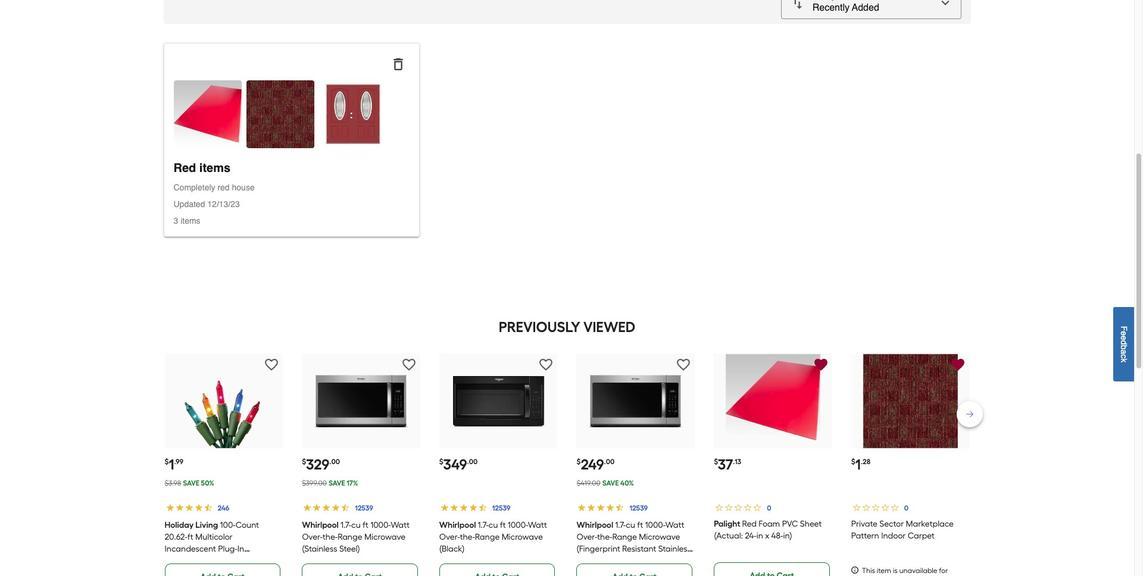 Task type: vqa. For each thing, say whether or not it's contained in the screenshot.


Task type: describe. For each thing, give the bounding box(es) containing it.
1.7- inside '1.7-cu ft 1000-watt over-the-range microwave (black)'
[[478, 520, 489, 531]]

marketplace
[[906, 519, 954, 529]]

in
[[757, 531, 763, 541]]

1.7- for 329
[[341, 520, 351, 531]]

f
[[1120, 326, 1129, 331]]

1 for $ 1 .28
[[856, 456, 861, 473]]

$ for $ 1 .99
[[165, 458, 169, 466]]

$ 329 .00
[[302, 456, 340, 473]]

christmas
[[165, 556, 204, 566]]

ft for (stainless
[[363, 520, 369, 531]]

1 listimage image from the left
[[174, 80, 241, 148]]

whirlpool for 249
[[577, 520, 613, 531]]

watt inside '1.7-cu ft 1000-watt over-the-range microwave (black)'
[[528, 520, 547, 531]]

whirlpool 1.7-cu ft 1000-watt over-the-range microwave (black) image
[[451, 354, 546, 449]]

b
[[1120, 345, 1129, 350]]

palight
[[714, 519, 740, 529]]

updated 12/13/23
[[174, 199, 240, 209]]

1 1 list item from the left
[[165, 354, 283, 576]]

completely red house
[[174, 183, 255, 192]]

$ 349 .00
[[439, 456, 478, 473]]

heart outline image for 249
[[677, 358, 690, 372]]

2 e from the top
[[1120, 336, 1129, 340]]

whirlpool 1.7-cu ft 1000-watt over-the-range microwave (stainless steel) image
[[314, 354, 408, 449]]

in)
[[783, 531, 792, 541]]

$3.98 save 50%
[[165, 479, 214, 488]]

previously viewed heading
[[163, 316, 971, 339]]

1.7-cu ft 1000-watt over-the-range microwave (black)
[[439, 520, 547, 554]]

save for 329
[[329, 479, 345, 488]]

completely
[[174, 183, 215, 192]]

stainless
[[658, 544, 691, 554]]

(black)
[[439, 544, 465, 554]]

range for 329
[[338, 532, 362, 542]]

the- for 249
[[597, 532, 612, 542]]

.13
[[733, 458, 741, 466]]

x
[[765, 531, 770, 541]]

undefined private sector marketplace pattern indoor carpet image
[[863, 354, 958, 449]]

trash image
[[393, 58, 404, 70]]

pvc
[[782, 519, 798, 529]]

ft for (fingerprint
[[637, 520, 643, 531]]

f e e d b a c k
[[1120, 326, 1129, 363]]

heart filled image
[[952, 358, 965, 372]]

red for items
[[174, 161, 196, 175]]

f e e d b a c k button
[[1114, 307, 1134, 381]]

range for 249
[[612, 532, 637, 542]]

string
[[206, 556, 228, 566]]

over- for 249
[[577, 532, 597, 542]]

heart outline image for 100-count 20.62-ft multicolor incandescent plug-in christmas string lights
[[265, 358, 278, 372]]

d
[[1120, 340, 1129, 345]]

a
[[1120, 350, 1129, 354]]

37 list item
[[714, 354, 832, 576]]

1.7-cu ft 1000-watt over-the-range microwave (stainless steel)
[[302, 520, 410, 554]]

items for 3 items
[[181, 216, 200, 226]]

heart outline image for 1.7-cu ft 1000-watt over-the-range microwave (black)
[[540, 358, 553, 372]]

.00 for 249
[[604, 458, 615, 466]]

indoor
[[881, 531, 906, 541]]

100-count 20.62-ft multicolor incandescent plug-in christmas string lights
[[165, 520, 259, 566]]

save for 249
[[602, 479, 619, 488]]

item
[[877, 567, 891, 575]]

whirlpool inside 349 list item
[[439, 520, 476, 531]]

$399.00
[[302, 479, 327, 488]]

red for foam
[[742, 519, 757, 529]]

house
[[232, 183, 255, 192]]

329
[[306, 456, 330, 473]]

lights
[[230, 556, 253, 566]]

cu for 249
[[626, 520, 635, 531]]

1.7-cu ft 1000-watt over-the-range microwave (fingerprint resistant stainless steel)
[[577, 520, 691, 566]]

48-
[[772, 531, 783, 541]]

37
[[718, 456, 733, 473]]

plug-
[[218, 544, 237, 554]]

the- for 329
[[323, 532, 338, 542]]

carpet
[[908, 531, 935, 541]]

holiday living
[[165, 520, 218, 531]]

20.62-
[[165, 532, 187, 542]]

save for 1
[[183, 479, 199, 488]]

red foam pvc sheet (actual: 24-in x 48-in)
[[714, 519, 822, 541]]

private sector marketplace pattern indoor carpet
[[851, 519, 954, 541]]

multicolor
[[195, 532, 233, 542]]

pattern
[[851, 531, 879, 541]]

1.7- for 249
[[615, 520, 626, 531]]

249 list item
[[577, 354, 695, 576]]

this item is unavailable for
[[862, 567, 948, 576]]

cu for 329
[[351, 520, 361, 531]]

red items
[[174, 161, 231, 175]]

microwave for 329
[[364, 532, 406, 542]]

50%
[[201, 479, 214, 488]]

$3.98
[[165, 479, 181, 488]]

$ for $ 37 .13
[[714, 458, 718, 466]]

$419.00
[[577, 479, 601, 488]]



Task type: locate. For each thing, give the bounding box(es) containing it.
watt for 329
[[391, 520, 410, 531]]

items right 3
[[181, 216, 200, 226]]

ft inside "1.7-cu ft 1000-watt over-the-range microwave (fingerprint resistant stainless steel)"
[[637, 520, 643, 531]]

0 horizontal spatial save
[[183, 479, 199, 488]]

whirlpool for 329
[[302, 520, 339, 531]]

3 save from the left
[[602, 479, 619, 488]]

e up b at right
[[1120, 336, 1129, 340]]

$ 37 .13
[[714, 456, 741, 473]]

.00 inside $ 249 .00
[[604, 458, 615, 466]]

heart outline image inside 349 list item
[[540, 358, 553, 372]]

over-
[[302, 532, 323, 542], [439, 532, 460, 542], [577, 532, 597, 542]]

viewed
[[584, 319, 636, 336]]

1 horizontal spatial .00
[[467, 458, 478, 466]]

range inside '1.7-cu ft 1000-watt over-the-range microwave (black)'
[[475, 532, 500, 542]]

private
[[851, 519, 878, 529]]

249
[[581, 456, 604, 473]]

.00
[[330, 458, 340, 466], [467, 458, 478, 466], [604, 458, 615, 466]]

0 horizontal spatial 1
[[169, 456, 174, 473]]

steel)
[[339, 544, 360, 554], [577, 556, 597, 566]]

2 heart outline image from the left
[[540, 358, 553, 372]]

1 1 from the left
[[169, 456, 174, 473]]

items up the completely red house
[[199, 161, 231, 175]]

$ 1 .28
[[851, 456, 871, 473]]

cu
[[351, 520, 361, 531], [489, 520, 498, 531], [626, 520, 635, 531]]

2 1 list item from the left
[[851, 354, 970, 576]]

previously viewed
[[499, 319, 636, 336]]

ft inside 1.7-cu ft 1000-watt over-the-range microwave (stainless steel)
[[363, 520, 369, 531]]

3 whirlpool from the left
[[577, 520, 613, 531]]

cu inside '1.7-cu ft 1000-watt over-the-range microwave (black)'
[[489, 520, 498, 531]]

.99
[[174, 458, 183, 466]]

steel) inside 1.7-cu ft 1000-watt over-the-range microwave (stainless steel)
[[339, 544, 360, 554]]

over- up (black)
[[439, 532, 460, 542]]

red up completely
[[174, 161, 196, 175]]

3 watt from the left
[[665, 520, 684, 531]]

ft
[[363, 520, 369, 531], [500, 520, 506, 531], [637, 520, 643, 531], [187, 532, 193, 542]]

0 horizontal spatial range
[[338, 532, 362, 542]]

whirlpool up (black)
[[439, 520, 476, 531]]

updated
[[174, 199, 205, 209]]

0 vertical spatial items
[[199, 161, 231, 175]]

2 1 from the left
[[856, 456, 861, 473]]

$419.00 save 40%
[[577, 479, 634, 488]]

.00 inside $ 329 .00
[[330, 458, 340, 466]]

2 range from the left
[[475, 532, 500, 542]]

2 horizontal spatial range
[[612, 532, 637, 542]]

ft for (black)
[[500, 520, 506, 531]]

save inside 249 list item
[[602, 479, 619, 488]]

1 horizontal spatial 1
[[856, 456, 861, 473]]

watt for 249
[[665, 520, 684, 531]]

2 whirlpool from the left
[[439, 520, 476, 531]]

1 watt from the left
[[391, 520, 410, 531]]

ft inside 100-count 20.62-ft multicolor incandescent plug-in christmas string lights
[[187, 532, 193, 542]]

1 horizontal spatial range
[[475, 532, 500, 542]]

1.7-
[[341, 520, 351, 531], [478, 520, 489, 531], [615, 520, 626, 531]]

1 horizontal spatial over-
[[439, 532, 460, 542]]

save
[[183, 479, 199, 488], [329, 479, 345, 488], [602, 479, 619, 488]]

2 horizontal spatial microwave
[[639, 532, 680, 542]]

0 horizontal spatial whirlpool
[[302, 520, 339, 531]]

329 list item
[[302, 354, 420, 576]]

save inside 329 list item
[[329, 479, 345, 488]]

whirlpool up the (fingerprint
[[577, 520, 613, 531]]

watt inside 1.7-cu ft 1000-watt over-the-range microwave (stainless steel)
[[391, 520, 410, 531]]

steel) inside "1.7-cu ft 1000-watt over-the-range microwave (fingerprint resistant stainless steel)"
[[577, 556, 597, 566]]

3
[[174, 216, 178, 226]]

2 over- from the left
[[439, 532, 460, 542]]

2 horizontal spatial save
[[602, 479, 619, 488]]

1 horizontal spatial microwave
[[502, 532, 543, 542]]

$ inside '$ 1 .28'
[[851, 458, 856, 466]]

ft inside '1.7-cu ft 1000-watt over-the-range microwave (black)'
[[500, 520, 506, 531]]

1 horizontal spatial whirlpool
[[439, 520, 476, 531]]

1000- for 329
[[371, 520, 391, 531]]

$ inside $ 329 .00
[[302, 458, 306, 466]]

.00 inside '$ 349 .00'
[[467, 458, 478, 466]]

1 the- from the left
[[323, 532, 338, 542]]

3 range from the left
[[612, 532, 637, 542]]

the- inside 1.7-cu ft 1000-watt over-the-range microwave (stainless steel)
[[323, 532, 338, 542]]

for
[[939, 567, 948, 575]]

0 vertical spatial red
[[174, 161, 196, 175]]

$ inside $ 1 .99
[[165, 458, 169, 466]]

2 horizontal spatial watt
[[665, 520, 684, 531]]

the- inside "1.7-cu ft 1000-watt over-the-range microwave (fingerprint resistant stainless steel)"
[[597, 532, 612, 542]]

0 horizontal spatial heart outline image
[[265, 358, 278, 372]]

c
[[1120, 354, 1129, 358]]

2 save from the left
[[329, 479, 345, 488]]

resistant
[[622, 544, 656, 554]]

2 1000- from the left
[[508, 520, 528, 531]]

3 1000- from the left
[[645, 520, 665, 531]]

1 horizontal spatial 1000-
[[508, 520, 528, 531]]

sector
[[880, 519, 904, 529]]

0 horizontal spatial the-
[[323, 532, 338, 542]]

3 $ from the left
[[439, 458, 444, 466]]

in
[[237, 544, 244, 554]]

.00 for 349
[[467, 458, 478, 466]]

over- up the (fingerprint
[[577, 532, 597, 542]]

4 $ from the left
[[577, 458, 581, 466]]

$ inside $ 37 .13
[[714, 458, 718, 466]]

3 microwave from the left
[[639, 532, 680, 542]]

2 cu from the left
[[489, 520, 498, 531]]

5 $ from the left
[[714, 458, 718, 466]]

1 1000- from the left
[[371, 520, 391, 531]]

2 watt from the left
[[528, 520, 547, 531]]

heart outline image
[[265, 358, 278, 372], [540, 358, 553, 372]]

(fingerprint
[[577, 544, 620, 554]]

1 microwave from the left
[[364, 532, 406, 542]]

349
[[444, 456, 467, 473]]

2 horizontal spatial cu
[[626, 520, 635, 531]]

1.7- inside "1.7-cu ft 1000-watt over-the-range microwave (fingerprint resistant stainless steel)"
[[615, 520, 626, 531]]

count
[[236, 520, 259, 531]]

1 horizontal spatial heart outline image
[[677, 358, 690, 372]]

(actual:
[[714, 531, 743, 541]]

whirlpool 1.7-cu ft 1000-watt over-the-range microwave (fingerprint resistant stainless steel) image
[[589, 354, 683, 449]]

1 horizontal spatial 1 list item
[[851, 354, 970, 576]]

over- up (stainless
[[302, 532, 323, 542]]

range
[[338, 532, 362, 542], [475, 532, 500, 542], [612, 532, 637, 542]]

1 vertical spatial items
[[181, 216, 200, 226]]

$ 249 .00
[[577, 456, 615, 473]]

1 horizontal spatial steel)
[[577, 556, 597, 566]]

$ inside $ 249 .00
[[577, 458, 581, 466]]

3 cu from the left
[[626, 520, 635, 531]]

0 horizontal spatial 1 list item
[[165, 354, 283, 576]]

whirlpool inside 249 list item
[[577, 520, 613, 531]]

living
[[195, 520, 218, 531]]

1 over- from the left
[[302, 532, 323, 542]]

0 horizontal spatial microwave
[[364, 532, 406, 542]]

1 horizontal spatial save
[[329, 479, 345, 488]]

items for red items
[[199, 161, 231, 175]]

2 heart outline image from the left
[[677, 358, 690, 372]]

microwave
[[364, 532, 406, 542], [502, 532, 543, 542], [639, 532, 680, 542]]

1 horizontal spatial cu
[[489, 520, 498, 531]]

3 over- from the left
[[577, 532, 597, 542]]

1 horizontal spatial 1.7-
[[478, 520, 489, 531]]

heart outline image for 329
[[402, 358, 416, 372]]

cu inside 1.7-cu ft 1000-watt over-the-range microwave (stainless steel)
[[351, 520, 361, 531]]

over- inside "1.7-cu ft 1000-watt over-the-range microwave (fingerprint resistant stainless steel)"
[[577, 532, 597, 542]]

save left 17%
[[329, 479, 345, 488]]

1000-
[[371, 520, 391, 531], [508, 520, 528, 531], [645, 520, 665, 531]]

2 horizontal spatial over-
[[577, 532, 597, 542]]

k
[[1120, 358, 1129, 363]]

items
[[199, 161, 231, 175], [181, 216, 200, 226]]

1 .00 from the left
[[330, 458, 340, 466]]

1
[[169, 456, 174, 473], [856, 456, 861, 473]]

2 $ from the left
[[302, 458, 306, 466]]

heart filled image
[[815, 358, 828, 372]]

the- up the (fingerprint
[[597, 532, 612, 542]]

private sector marketplace pattern indoor carpet link
[[851, 519, 954, 541]]

over- inside '1.7-cu ft 1000-watt over-the-range microwave (black)'
[[439, 532, 460, 542]]

heart outline image
[[402, 358, 416, 372], [677, 358, 690, 372]]

sheet
[[800, 519, 822, 529]]

24-
[[745, 531, 757, 541]]

listimage image
[[174, 80, 241, 148], [246, 80, 314, 148], [319, 80, 387, 148]]

2 .00 from the left
[[467, 458, 478, 466]]

whirlpool inside 329 list item
[[302, 520, 339, 531]]

0 horizontal spatial red
[[174, 161, 196, 175]]

1 whirlpool from the left
[[302, 520, 339, 531]]

1.7- inside 1.7-cu ft 1000-watt over-the-range microwave (stainless steel)
[[341, 520, 351, 531]]

range inside 1.7-cu ft 1000-watt over-the-range microwave (stainless steel)
[[338, 532, 362, 542]]

1 list item
[[165, 354, 283, 576], [851, 354, 970, 576]]

17%
[[347, 479, 358, 488]]

2 horizontal spatial .00
[[604, 458, 615, 466]]

1 for $ 1 .99
[[169, 456, 174, 473]]

watt
[[391, 520, 410, 531], [528, 520, 547, 531], [665, 520, 684, 531]]

2 listimage image from the left
[[246, 80, 314, 148]]

foam
[[759, 519, 780, 529]]

(stainless
[[302, 544, 337, 554]]

red
[[218, 183, 230, 192]]

.00 for 329
[[330, 458, 340, 466]]

1000- inside "1.7-cu ft 1000-watt over-the-range microwave (fingerprint resistant stainless steel)"
[[645, 520, 665, 531]]

steel) right (stainless
[[339, 544, 360, 554]]

2 horizontal spatial 1.7-
[[615, 520, 626, 531]]

1 vertical spatial red
[[742, 519, 757, 529]]

1 horizontal spatial listimage image
[[246, 80, 314, 148]]

2 horizontal spatial 1000-
[[645, 520, 665, 531]]

3 listimage image from the left
[[319, 80, 387, 148]]

microwave for 249
[[639, 532, 680, 542]]

12/13/23
[[207, 199, 240, 209]]

previously
[[499, 319, 580, 336]]

$ for $ 249 .00
[[577, 458, 581, 466]]

2 horizontal spatial whirlpool
[[577, 520, 613, 531]]

watt inside "1.7-cu ft 1000-watt over-the-range microwave (fingerprint resistant stainless steel)"
[[665, 520, 684, 531]]

1 horizontal spatial heart outline image
[[540, 358, 553, 372]]

holiday
[[165, 520, 194, 531]]

incandescent
[[165, 544, 216, 554]]

$
[[165, 458, 169, 466], [302, 458, 306, 466], [439, 458, 444, 466], [577, 458, 581, 466], [714, 458, 718, 466], [851, 458, 856, 466]]

1 1.7- from the left
[[341, 520, 351, 531]]

0 horizontal spatial 1.7-
[[341, 520, 351, 531]]

1 vertical spatial steel)
[[577, 556, 597, 566]]

microwave inside 1.7-cu ft 1000-watt over-the-range microwave (stainless steel)
[[364, 532, 406, 542]]

e
[[1120, 331, 1129, 336], [1120, 336, 1129, 340]]

0 vertical spatial steel)
[[339, 544, 360, 554]]

2 1.7- from the left
[[478, 520, 489, 531]]

palight red foam pvc sheet (actual: 24-in x 48-in) image
[[726, 354, 821, 449]]

range inside "1.7-cu ft 1000-watt over-the-range microwave (fingerprint resistant stainless steel)"
[[612, 532, 637, 542]]

unavailable
[[900, 567, 938, 575]]

0 horizontal spatial heart outline image
[[402, 358, 416, 372]]

2 horizontal spatial listimage image
[[319, 80, 387, 148]]

$ 1 .99
[[165, 456, 183, 473]]

1 save from the left
[[183, 479, 199, 488]]

$ for $ 329 .00
[[302, 458, 306, 466]]

3 .00 from the left
[[604, 458, 615, 466]]

3 the- from the left
[[597, 532, 612, 542]]

1000- inside 1.7-cu ft 1000-watt over-the-range microwave (stainless steel)
[[371, 520, 391, 531]]

3 1.7- from the left
[[615, 520, 626, 531]]

100-
[[220, 520, 236, 531]]

0 horizontal spatial listimage image
[[174, 80, 241, 148]]

1000- for 249
[[645, 520, 665, 531]]

$ inside '$ 349 .00'
[[439, 458, 444, 466]]

save left 50%
[[183, 479, 199, 488]]

1 e from the top
[[1120, 331, 1129, 336]]

holiday living 100-count 20.62-ft multicolor incandescent plug-in christmas string lights image
[[176, 354, 271, 449]]

1 horizontal spatial watt
[[528, 520, 547, 531]]

3 items
[[174, 216, 200, 226]]

1 $ from the left
[[165, 458, 169, 466]]

2 microwave from the left
[[502, 532, 543, 542]]

0 horizontal spatial cu
[[351, 520, 361, 531]]

is
[[893, 567, 898, 575]]

2 the- from the left
[[460, 532, 475, 542]]

1 range from the left
[[338, 532, 362, 542]]

the- up (stainless
[[323, 532, 338, 542]]

1 horizontal spatial the-
[[460, 532, 475, 542]]

1 horizontal spatial red
[[742, 519, 757, 529]]

the- up (black)
[[460, 532, 475, 542]]

0 horizontal spatial .00
[[330, 458, 340, 466]]

0 horizontal spatial 1000-
[[371, 520, 391, 531]]

40%
[[621, 479, 634, 488]]

cu inside "1.7-cu ft 1000-watt over-the-range microwave (fingerprint resistant stainless steel)"
[[626, 520, 635, 531]]

microwave inside "1.7-cu ft 1000-watt over-the-range microwave (fingerprint resistant stainless steel)"
[[639, 532, 680, 542]]

2 horizontal spatial the-
[[597, 532, 612, 542]]

e up d
[[1120, 331, 1129, 336]]

this
[[862, 567, 875, 575]]

0 horizontal spatial steel)
[[339, 544, 360, 554]]

save inside 1 list item
[[183, 479, 199, 488]]

349 list item
[[439, 354, 558, 576]]

the- inside '1.7-cu ft 1000-watt over-the-range microwave (black)'
[[460, 532, 475, 542]]

.28
[[861, 458, 871, 466]]

steel) down the (fingerprint
[[577, 556, 597, 566]]

over- inside 1.7-cu ft 1000-watt over-the-range microwave (stainless steel)
[[302, 532, 323, 542]]

1000- inside '1.7-cu ft 1000-watt over-the-range microwave (black)'
[[508, 520, 528, 531]]

red inside red foam pvc sheet (actual: 24-in x 48-in)
[[742, 519, 757, 529]]

whirlpool up (stainless
[[302, 520, 339, 531]]

0 horizontal spatial over-
[[302, 532, 323, 542]]

the-
[[323, 532, 338, 542], [460, 532, 475, 542], [597, 532, 612, 542]]

$399.00 save 17%
[[302, 479, 358, 488]]

6 $ from the left
[[851, 458, 856, 466]]

1 cu from the left
[[351, 520, 361, 531]]

0 horizontal spatial watt
[[391, 520, 410, 531]]

$ for $ 1 .28
[[851, 458, 856, 466]]

red up 24-
[[742, 519, 757, 529]]

1 heart outline image from the left
[[402, 358, 416, 372]]

over- for 329
[[302, 532, 323, 542]]

$ for $ 349 .00
[[439, 458, 444, 466]]

1 heart outline image from the left
[[265, 358, 278, 372]]

microwave inside '1.7-cu ft 1000-watt over-the-range microwave (black)'
[[502, 532, 543, 542]]

save left 40%
[[602, 479, 619, 488]]



